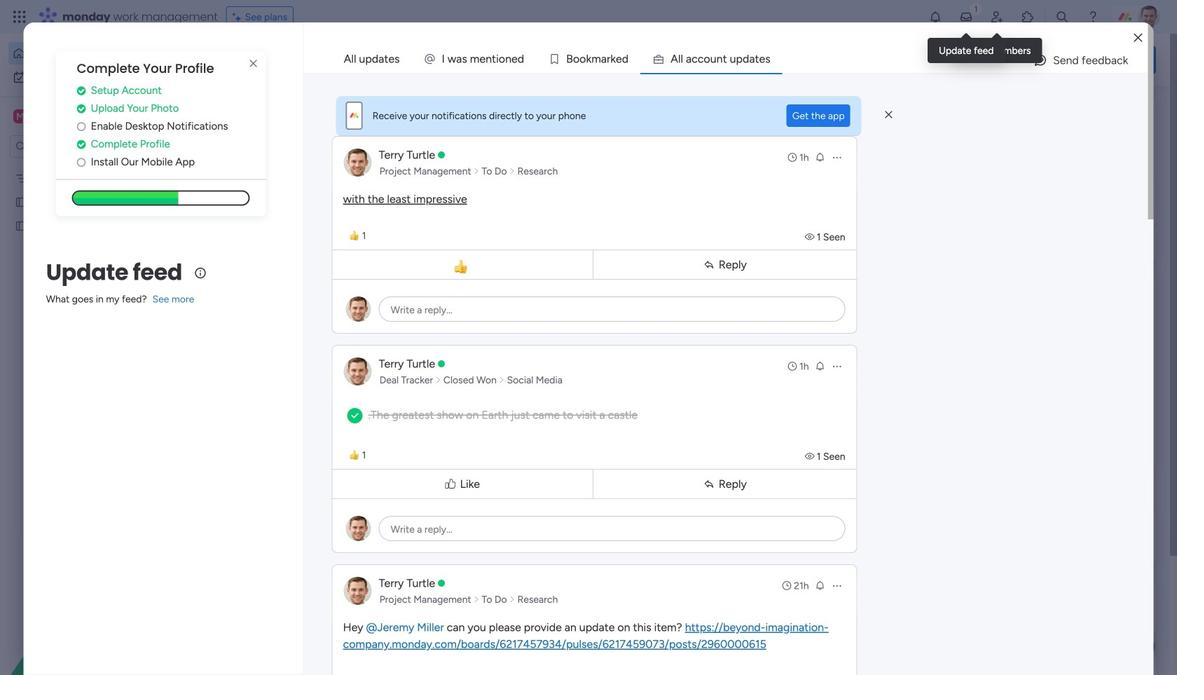 Task type: describe. For each thing, give the bounding box(es) containing it.
3 options image from the top
[[832, 580, 843, 591]]

notifications image
[[929, 10, 943, 24]]

monday marketplace image
[[1021, 10, 1035, 24]]

dapulse x slim image
[[245, 55, 262, 72]]

0 horizontal spatial dapulse x slim image
[[885, 109, 893, 121]]

2 component image from the left
[[693, 278, 705, 291]]

help center element
[[946, 578, 1157, 634]]

see plans image
[[233, 9, 245, 25]]

2 options image from the top
[[832, 361, 843, 372]]

0 vertical spatial lottie animation image
[[550, 34, 944, 87]]

quick search results list box
[[217, 131, 913, 489]]

1 check circle image from the top
[[77, 103, 86, 114]]

v2 seen image for reminder icon
[[805, 231, 817, 243]]

1 image
[[970, 1, 983, 16]]

check circle image
[[77, 85, 86, 96]]

reminder image for first options icon from the bottom
[[815, 580, 826, 591]]

workspace image
[[13, 109, 27, 124]]

update feed image
[[960, 10, 974, 24]]

slider arrow image for first options icon from the bottom reminder image
[[509, 592, 516, 606]]

add to favorites image
[[645, 256, 659, 270]]

1 vertical spatial option
[[8, 66, 170, 88]]

terry turtle image
[[1138, 6, 1161, 28]]

getting started element
[[946, 511, 1157, 567]]

2 check circle image from the top
[[77, 139, 86, 150]]

workspace selection element
[[13, 108, 117, 126]]

remove from favorites image
[[416, 256, 430, 270]]

1 circle o image from the top
[[77, 121, 86, 132]]



Task type: locate. For each thing, give the bounding box(es) containing it.
close image
[[1134, 33, 1143, 43]]

2 reminder image from the top
[[815, 580, 826, 591]]

circle o image up search in workspace field
[[77, 121, 86, 132]]

1 vertical spatial check circle image
[[77, 139, 86, 150]]

reminder image for second options icon from the bottom
[[815, 360, 826, 372]]

Search in workspace field
[[29, 138, 117, 155]]

1 vertical spatial lottie animation element
[[0, 533, 179, 675]]

1 v2 seen image from the top
[[805, 231, 817, 243]]

slider arrow image
[[474, 164, 480, 178], [509, 164, 516, 178], [499, 373, 505, 387], [474, 592, 480, 606], [509, 592, 516, 606]]

0 vertical spatial lottie animation element
[[550, 34, 944, 87]]

lottie animation element
[[550, 34, 944, 87], [0, 533, 179, 675]]

2 circle o image from the top
[[77, 157, 86, 167]]

1 horizontal spatial lottie animation image
[[550, 34, 944, 87]]

search everything image
[[1056, 10, 1070, 24]]

1 reminder image from the top
[[815, 360, 826, 372]]

lottie animation image
[[550, 34, 944, 87], [0, 533, 179, 675]]

1 vertical spatial options image
[[832, 361, 843, 372]]

close recently visited image
[[217, 114, 233, 131]]

0 vertical spatial public board image
[[15, 196, 28, 209]]

v2 seen image for reminder image for second options icon from the bottom
[[805, 450, 817, 462]]

2 vertical spatial public board image
[[463, 256, 479, 271]]

public board image
[[693, 256, 708, 271]]

option down search in workspace field
[[0, 166, 179, 169]]

check circle image
[[77, 103, 86, 114], [77, 139, 86, 150]]

reminder image
[[815, 151, 826, 163]]

0 vertical spatial option
[[8, 42, 170, 64]]

circle o image down search in workspace field
[[77, 157, 86, 167]]

2 vertical spatial options image
[[832, 580, 843, 591]]

option
[[8, 42, 170, 64], [8, 66, 170, 88], [0, 166, 179, 169]]

public board image
[[15, 196, 28, 209], [15, 219, 28, 233], [463, 256, 479, 271]]

option up check circle icon
[[8, 42, 170, 64]]

tab list
[[332, 45, 1148, 73]]

0 vertical spatial check circle image
[[77, 103, 86, 114]]

contact sales element
[[946, 645, 1157, 675]]

1 vertical spatial lottie animation image
[[0, 533, 179, 675]]

1 horizontal spatial lottie animation element
[[550, 34, 944, 87]]

0 vertical spatial options image
[[832, 152, 843, 163]]

1 vertical spatial v2 seen image
[[805, 450, 817, 462]]

give feedback image
[[1034, 53, 1048, 67]]

1 component image from the left
[[463, 278, 476, 291]]

1 element
[[358, 528, 375, 545]]

select product image
[[13, 10, 27, 24]]

list box
[[0, 164, 179, 427]]

close my workspaces image
[[217, 659, 233, 675]]

2 v2 seen image from the top
[[805, 450, 817, 462]]

0 horizontal spatial component image
[[463, 278, 476, 291]]

0 vertical spatial v2 seen image
[[805, 231, 817, 243]]

0 vertical spatial reminder image
[[815, 360, 826, 372]]

reminder image
[[815, 360, 826, 372], [815, 580, 826, 591]]

help image
[[1086, 10, 1101, 24]]

v2 bolt switch image
[[1067, 52, 1075, 68]]

tab
[[332, 45, 412, 73]]

circle o image
[[77, 121, 86, 132], [77, 157, 86, 167]]

slider arrow image for reminder image for second options icon from the bottom
[[499, 373, 505, 387]]

slider arrow image for reminder icon
[[509, 164, 516, 178]]

1 vertical spatial circle o image
[[77, 157, 86, 167]]

0 vertical spatial circle o image
[[77, 121, 86, 132]]

invite members image
[[990, 10, 1004, 24]]

2 vertical spatial option
[[0, 166, 179, 169]]

check circle image down workspace selection element
[[77, 139, 86, 150]]

1 options image from the top
[[832, 152, 843, 163]]

v2 seen image
[[805, 231, 817, 243], [805, 450, 817, 462]]

v2 user feedback image
[[958, 52, 968, 68]]

option up workspace selection element
[[8, 66, 170, 88]]

1 horizontal spatial dapulse x slim image
[[1136, 102, 1152, 118]]

options image
[[832, 152, 843, 163], [832, 361, 843, 372], [832, 580, 843, 591]]

1 vertical spatial public board image
[[15, 219, 28, 233]]

check circle image down check circle icon
[[77, 103, 86, 114]]

slider arrow image
[[435, 373, 442, 387]]

1 horizontal spatial component image
[[693, 278, 705, 291]]

0 horizontal spatial lottie animation image
[[0, 533, 179, 675]]

0 horizontal spatial lottie animation element
[[0, 533, 179, 675]]

1 vertical spatial reminder image
[[815, 580, 826, 591]]

component image
[[463, 278, 476, 291], [693, 278, 705, 291]]

dapulse x slim image
[[1136, 102, 1152, 118], [885, 109, 893, 121]]



Task type: vqa. For each thing, say whether or not it's contained in the screenshot.
PUBLIC DASHBOARD image
no



